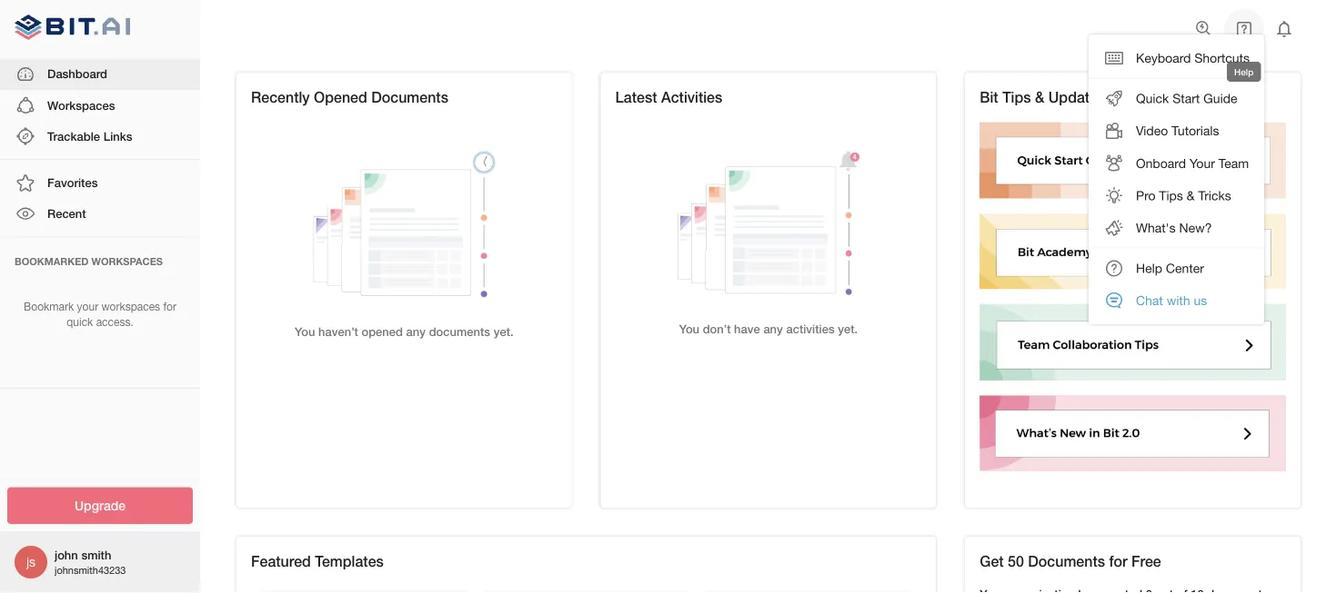 Task type: vqa. For each thing, say whether or not it's contained in the screenshot.
"new?"
yes



Task type: locate. For each thing, give the bounding box(es) containing it.
1 vertical spatial documents
[[1028, 553, 1105, 571]]

shortcuts
[[1195, 50, 1250, 65]]

1 vertical spatial for
[[1109, 553, 1128, 571]]

yet. right activities
[[838, 322, 858, 336]]

yet. for recently opened documents
[[494, 325, 514, 339]]

smith
[[81, 549, 111, 563]]

tips
[[1003, 89, 1031, 106], [1159, 188, 1183, 203]]

haven't
[[318, 325, 358, 339]]

0 horizontal spatial any
[[406, 325, 426, 339]]

trackable
[[47, 129, 100, 143]]

recent button
[[0, 199, 200, 230]]

documents
[[371, 89, 448, 106], [1028, 553, 1105, 571]]

you left the haven't
[[295, 325, 315, 339]]

0 vertical spatial for
[[163, 301, 176, 313]]

tips right bit
[[1003, 89, 1031, 106]]

1 horizontal spatial you
[[679, 322, 700, 336]]

for inside the bookmark your workspaces for quick access.
[[163, 301, 176, 313]]

pro
[[1136, 188, 1156, 203]]

tips right pro
[[1159, 188, 1183, 203]]

bit
[[980, 89, 998, 106]]

& inside button
[[1187, 188, 1195, 203]]

documents for opened
[[371, 89, 448, 106]]

have
[[734, 322, 760, 336]]

workspaces
[[91, 256, 163, 267]]

0 horizontal spatial yet.
[[494, 325, 514, 339]]

bookmarked
[[15, 256, 89, 267]]

1 horizontal spatial any
[[764, 322, 783, 336]]

1 horizontal spatial for
[[1109, 553, 1128, 571]]

yet. for latest activities
[[838, 322, 858, 336]]

0 horizontal spatial tips
[[1003, 89, 1031, 106]]

start
[[1173, 91, 1200, 106]]

1 vertical spatial tips
[[1159, 188, 1183, 203]]

bookmark
[[24, 301, 74, 313]]

any right opened
[[406, 325, 426, 339]]

yet.
[[838, 322, 858, 336], [494, 325, 514, 339]]

you
[[679, 322, 700, 336], [295, 325, 315, 339]]

any
[[764, 322, 783, 336], [406, 325, 426, 339]]

team
[[1219, 156, 1249, 171]]

workspaces button
[[0, 90, 200, 121]]

any for recently opened documents
[[406, 325, 426, 339]]

0 vertical spatial documents
[[371, 89, 448, 106]]

you haven't opened any documents yet.
[[295, 325, 514, 339]]

any for latest activities
[[764, 322, 783, 336]]

bookmark your workspaces for quick access.
[[24, 301, 176, 329]]

you don't have any activities yet.
[[679, 322, 858, 336]]

recent
[[47, 207, 86, 221]]

tutorials
[[1172, 123, 1219, 138]]

tricks
[[1198, 188, 1231, 203]]

quick start guide
[[1136, 91, 1238, 106]]

for left free
[[1109, 553, 1128, 571]]

& left updates
[[1035, 89, 1045, 106]]

latest
[[615, 89, 657, 106]]

js
[[26, 555, 36, 570]]

you left the don't
[[679, 322, 700, 336]]

john
[[55, 549, 78, 563]]

keyboard shortcuts
[[1136, 50, 1250, 65]]

0 horizontal spatial you
[[295, 325, 315, 339]]

& for tricks
[[1187, 188, 1195, 203]]

video tutorials
[[1136, 123, 1219, 138]]

help
[[1136, 261, 1163, 276]]

free
[[1132, 553, 1161, 571]]

trackable links
[[47, 129, 132, 143]]

0 vertical spatial tips
[[1003, 89, 1031, 106]]

tips for pro
[[1159, 188, 1183, 203]]

links
[[103, 129, 132, 143]]

tips inside button
[[1159, 188, 1183, 203]]

& left the tricks
[[1187, 188, 1195, 203]]

1 horizontal spatial documents
[[1028, 553, 1105, 571]]

new?
[[1179, 221, 1212, 236]]

0 vertical spatial &
[[1035, 89, 1045, 106]]

yet. right documents
[[494, 325, 514, 339]]

video
[[1136, 123, 1168, 138]]

0 horizontal spatial for
[[163, 301, 176, 313]]

what's new? button
[[1089, 212, 1264, 244]]

documents right 50
[[1028, 553, 1105, 571]]

0 horizontal spatial &
[[1035, 89, 1045, 106]]

favorites button
[[0, 168, 200, 199]]

quick start guide button
[[1089, 82, 1264, 115]]

onboard your team
[[1136, 156, 1249, 171]]

1 horizontal spatial tips
[[1159, 188, 1183, 203]]

1 vertical spatial &
[[1187, 188, 1195, 203]]

for
[[163, 301, 176, 313], [1109, 553, 1128, 571]]

0 horizontal spatial documents
[[371, 89, 448, 106]]

what's new?
[[1136, 221, 1212, 236]]

1 horizontal spatial &
[[1187, 188, 1195, 203]]

&
[[1035, 89, 1045, 106], [1187, 188, 1195, 203]]

upgrade
[[75, 499, 126, 514]]

1 horizontal spatial yet.
[[838, 322, 858, 336]]

for right workspaces
[[163, 301, 176, 313]]

documents right opened
[[371, 89, 448, 106]]

any right have
[[764, 322, 783, 336]]

trackable links button
[[0, 121, 200, 152]]



Task type: describe. For each thing, give the bounding box(es) containing it.
for for workspaces
[[163, 301, 176, 313]]

quick
[[1136, 91, 1169, 106]]

latest activities
[[615, 89, 723, 106]]

chat with us button
[[1089, 285, 1264, 317]]

featured
[[251, 553, 311, 571]]

video tutorials button
[[1089, 115, 1264, 147]]

documents for 50
[[1028, 553, 1105, 571]]

templates
[[315, 553, 384, 571]]

quick
[[67, 316, 93, 329]]

don't
[[703, 322, 731, 336]]

with
[[1167, 293, 1190, 309]]

workspaces
[[47, 98, 115, 112]]

onboard
[[1136, 156, 1186, 171]]

favorites
[[47, 176, 98, 190]]

get 50 documents for free
[[980, 553, 1161, 571]]

opened
[[314, 89, 367, 106]]

chat
[[1136, 293, 1163, 309]]

keyboard shortcuts button
[[1089, 42, 1264, 74]]

keyboard
[[1136, 50, 1191, 65]]

chat with us
[[1136, 293, 1207, 309]]

you for opened
[[295, 325, 315, 339]]

activities
[[786, 322, 835, 336]]

us
[[1194, 293, 1207, 309]]

for for documents
[[1109, 553, 1128, 571]]

get
[[980, 553, 1004, 571]]

your
[[77, 301, 98, 313]]

dashboard button
[[0, 59, 200, 90]]

bookmarked workspaces
[[15, 256, 163, 267]]

recently opened documents
[[251, 89, 448, 106]]

opened
[[362, 325, 403, 339]]

dashboard
[[47, 67, 107, 81]]

recently
[[251, 89, 310, 106]]

what's
[[1136, 221, 1176, 236]]

pro tips & tricks
[[1136, 188, 1231, 203]]

50
[[1008, 553, 1024, 571]]

& for updates
[[1035, 89, 1045, 106]]

workspaces
[[101, 301, 160, 313]]

help center button
[[1089, 252, 1264, 285]]

access.
[[96, 316, 134, 329]]

onboard your team button
[[1089, 147, 1264, 180]]

center
[[1166, 261, 1204, 276]]

updates
[[1049, 89, 1106, 106]]

john smith johnsmith43233
[[55, 549, 126, 577]]

your
[[1190, 156, 1215, 171]]

you for activities
[[679, 322, 700, 336]]

johnsmith43233
[[55, 565, 126, 577]]

upgrade button
[[7, 488, 193, 525]]

documents
[[429, 325, 490, 339]]

bit tips & updates
[[980, 89, 1106, 106]]

tips for bit
[[1003, 89, 1031, 106]]

guide
[[1204, 91, 1238, 106]]

pro tips & tricks button
[[1089, 180, 1264, 212]]

featured templates
[[251, 553, 384, 571]]

activities
[[661, 89, 723, 106]]

help center
[[1136, 261, 1204, 276]]



